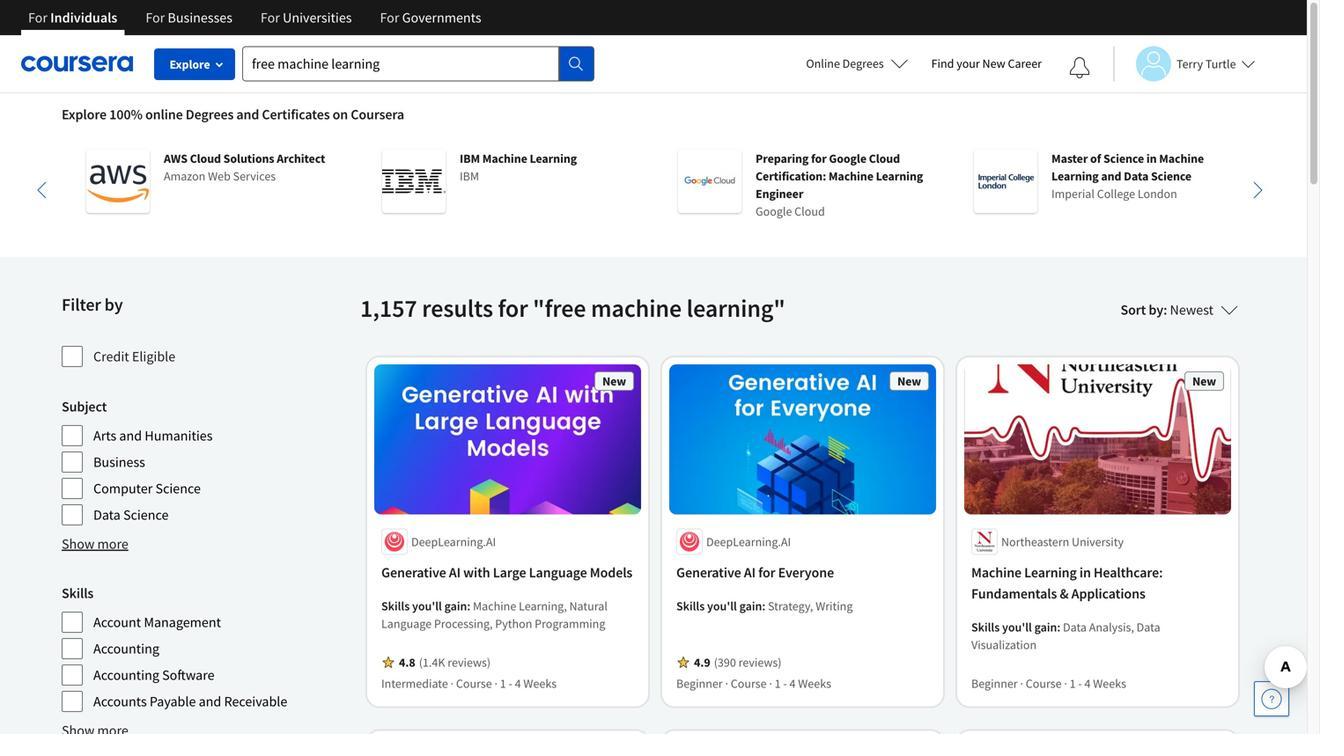 Task type: vqa. For each thing, say whether or not it's contained in the screenshot.
Programming
yes



Task type: describe. For each thing, give the bounding box(es) containing it.
- for everyone
[[784, 676, 788, 692]]

for for universities
[[261, 9, 280, 26]]

credit eligible
[[93, 348, 176, 366]]

architect
[[277, 151, 325, 167]]

for inside preparing for google cloud certification: machine learning engineer google cloud
[[812, 151, 827, 167]]

data analysis, data visualization
[[972, 620, 1161, 653]]

universities
[[283, 9, 352, 26]]

show notifications image
[[1070, 57, 1091, 78]]

visualization
[[972, 638, 1037, 653]]

fundamentals
[[972, 586, 1058, 603]]

machine learning in healthcare: fundamentals & applications
[[972, 564, 1164, 603]]

explore button
[[154, 48, 235, 80]]

3 weeks from the left
[[1094, 676, 1127, 692]]

skills up the 4.8
[[382, 599, 410, 615]]

generative for generative ai for everyone
[[677, 564, 742, 582]]

eligible
[[132, 348, 176, 366]]

machine learning, natural language processing, python programming
[[382, 599, 608, 632]]

strategy,
[[768, 599, 814, 615]]

4 · from the left
[[770, 676, 773, 692]]

your
[[957, 56, 981, 71]]

5 · from the left
[[1021, 676, 1024, 692]]

deeplearning.ai for for
[[707, 534, 791, 550]]

skills group
[[62, 583, 350, 714]]

large
[[493, 564, 527, 582]]

account
[[93, 614, 141, 632]]

subject group
[[62, 397, 350, 527]]

ibm image
[[382, 150, 446, 213]]

language inside machine learning, natural language processing, python programming
[[382, 616, 432, 632]]

data down &
[[1064, 620, 1087, 636]]

career
[[1009, 56, 1042, 71]]

machine inside machine learning, natural language processing, python programming
[[473, 599, 517, 615]]

amazon web services image
[[86, 150, 150, 213]]

for individuals
[[28, 9, 117, 26]]

natural
[[570, 599, 608, 615]]

services
[[233, 168, 276, 184]]

skills you'll gain : strategy, writing
[[677, 599, 853, 615]]

gain for generative
[[445, 599, 467, 615]]

find your new career
[[932, 56, 1042, 71]]

models
[[590, 564, 633, 582]]

preparing for google cloud certification: machine learning engineer google cloud
[[756, 151, 924, 219]]

show more
[[62, 536, 128, 553]]

london
[[1138, 186, 1178, 202]]

with
[[464, 564, 490, 582]]

1 for large
[[500, 676, 506, 692]]

and inside subject "group"
[[119, 427, 142, 445]]

online degrees
[[807, 56, 884, 71]]

1 horizontal spatial language
[[529, 564, 587, 582]]

for for governments
[[380, 9, 400, 26]]

(390
[[714, 655, 737, 671]]

businesses
[[168, 9, 233, 26]]

you'll for machine
[[1003, 620, 1033, 636]]

terry
[[1177, 56, 1204, 72]]

ibm machine learning ibm
[[460, 151, 577, 184]]

turtle
[[1206, 56, 1237, 72]]

learning inside ibm machine learning ibm
[[530, 151, 577, 167]]

for for businesses
[[146, 9, 165, 26]]

everyone
[[779, 564, 835, 582]]

explore for explore
[[170, 56, 210, 72]]

3 - from the left
[[1079, 676, 1083, 692]]

and up solutions
[[237, 106, 259, 123]]

analysis,
[[1090, 620, 1135, 636]]

1 vertical spatial google
[[756, 204, 793, 219]]

find
[[932, 56, 955, 71]]

1 · from the left
[[451, 676, 454, 692]]

course for for
[[731, 676, 767, 692]]

for businesses
[[146, 9, 233, 26]]

learning inside master of science in machine learning and data science imperial college london
[[1052, 168, 1099, 184]]

100%
[[109, 106, 143, 123]]

4.9
[[694, 655, 711, 671]]

imperial college london image
[[975, 150, 1038, 213]]

4.8
[[399, 655, 416, 671]]

: up processing,
[[467, 599, 471, 615]]

generative for generative ai with large language models
[[382, 564, 447, 582]]

generative ai with large language models
[[382, 564, 633, 582]]

arts
[[93, 427, 117, 445]]

for for generative ai for everyone
[[759, 564, 776, 582]]

2 ibm from the top
[[460, 168, 479, 184]]

solutions
[[224, 151, 275, 167]]

you'll for generative
[[412, 599, 442, 615]]

show more button
[[62, 534, 128, 555]]

explore 100% online degrees and certificates on coursera
[[62, 106, 405, 123]]

new for machine learning in healthcare: fundamentals & applications
[[1193, 374, 1217, 390]]

intermediate · course · 1 - 4 weeks
[[382, 676, 557, 692]]

data right analysis,
[[1137, 620, 1161, 636]]

certificates
[[262, 106, 330, 123]]

help center image
[[1262, 689, 1283, 710]]

generative ai for everyone link
[[677, 563, 930, 584]]

"free
[[533, 293, 586, 324]]

machine inside ibm machine learning ibm
[[483, 151, 528, 167]]

accounting software
[[93, 667, 215, 685]]

4 for large
[[515, 676, 521, 692]]

computer science
[[93, 480, 201, 498]]

online
[[807, 56, 841, 71]]

skills you'll gain : for machine
[[972, 620, 1064, 636]]

accounts
[[93, 694, 147, 711]]

northeastern university
[[1002, 534, 1124, 550]]

northeastern
[[1002, 534, 1070, 550]]

business
[[93, 454, 145, 471]]

filter by
[[62, 294, 123, 316]]

by for filter
[[105, 294, 123, 316]]

gain for machine
[[1035, 620, 1058, 636]]

sort
[[1121, 301, 1147, 319]]

machine inside master of science in machine learning and data science imperial college london
[[1160, 151, 1205, 167]]

writing
[[816, 599, 853, 615]]

2 · from the left
[[495, 676, 498, 692]]

0 vertical spatial google
[[830, 151, 867, 167]]

college
[[1098, 186, 1136, 202]]

3 · from the left
[[726, 676, 729, 692]]

in inside machine learning in healthcare: fundamentals & applications
[[1080, 564, 1092, 582]]

software
[[162, 667, 215, 685]]

subject
[[62, 398, 107, 416]]

machine learning in healthcare: fundamentals & applications link
[[972, 563, 1225, 605]]

: down &
[[1058, 620, 1061, 636]]

ai for with
[[449, 564, 461, 582]]

: left newest
[[1164, 301, 1168, 319]]

imperial
[[1052, 186, 1095, 202]]

learning inside preparing for google cloud certification: machine learning engineer google cloud
[[876, 168, 924, 184]]

of
[[1091, 151, 1102, 167]]

science down computer science
[[123, 507, 169, 524]]

4.9 (390 reviews)
[[694, 655, 782, 671]]

engineer
[[756, 186, 804, 202]]

1 horizontal spatial gain
[[740, 599, 763, 615]]

healthcare:
[[1094, 564, 1164, 582]]

arts and humanities
[[93, 427, 213, 445]]

1,157 results for "free machine learning"
[[360, 293, 786, 324]]

machine inside preparing for google cloud certification: machine learning engineer google cloud
[[829, 168, 874, 184]]

1 beginner · course · 1 - 4 weeks from the left
[[677, 676, 832, 692]]

1 for everyone
[[775, 676, 781, 692]]

reviews) for for
[[739, 655, 782, 671]]

science down humanities
[[156, 480, 201, 498]]

cloud inside aws cloud solutions architect amazon web services
[[190, 151, 221, 167]]

&
[[1060, 586, 1069, 603]]

new for generative ai with large language models
[[603, 374, 627, 390]]

python
[[496, 616, 533, 632]]

coursera
[[351, 106, 405, 123]]

4.8 (1.4k reviews)
[[399, 655, 491, 671]]

skills you'll gain : for generative
[[382, 599, 473, 615]]

governments
[[402, 9, 482, 26]]

accounting for accounting
[[93, 641, 159, 658]]

degrees inside the online degrees 'dropdown button'
[[843, 56, 884, 71]]

3 4 from the left
[[1085, 676, 1091, 692]]

learning,
[[519, 599, 567, 615]]

1,157
[[360, 293, 417, 324]]



Task type: locate. For each thing, give the bounding box(es) containing it.
1 horizontal spatial -
[[784, 676, 788, 692]]

1 4 from the left
[[515, 676, 521, 692]]

master
[[1052, 151, 1089, 167]]

and inside 'skills' group
[[199, 694, 221, 711]]

4 down data analysis, data visualization
[[1085, 676, 1091, 692]]

you'll down generative ai for everyone
[[708, 599, 737, 615]]

generative left with
[[382, 564, 447, 582]]

2 generative from the left
[[677, 564, 742, 582]]

on
[[333, 106, 348, 123]]

by for sort
[[1149, 301, 1164, 319]]

aws
[[164, 151, 188, 167]]

science
[[1104, 151, 1145, 167], [1152, 168, 1192, 184], [156, 480, 201, 498], [123, 507, 169, 524]]

0 horizontal spatial ai
[[449, 564, 461, 582]]

weeks down writing
[[799, 676, 832, 692]]

generative up 'skills you'll gain : strategy, writing'
[[677, 564, 742, 582]]

applications
[[1072, 586, 1146, 603]]

data inside master of science in machine learning and data science imperial college london
[[1125, 168, 1149, 184]]

1 weeks from the left
[[524, 676, 557, 692]]

1 horizontal spatial degrees
[[843, 56, 884, 71]]

0 horizontal spatial language
[[382, 616, 432, 632]]

learning"
[[687, 293, 786, 324]]

1 accounting from the top
[[93, 641, 159, 658]]

science up london
[[1152, 168, 1192, 184]]

reviews) right the (390
[[739, 655, 782, 671]]

2 for from the left
[[146, 9, 165, 26]]

in up london
[[1147, 151, 1157, 167]]

deeplearning.ai for with
[[412, 534, 496, 550]]

for left 'businesses'
[[146, 9, 165, 26]]

2 horizontal spatial 4
[[1085, 676, 1091, 692]]

new for generative ai for everyone
[[898, 374, 922, 390]]

ai up 'skills you'll gain : strategy, writing'
[[744, 564, 756, 582]]

1 horizontal spatial cloud
[[795, 204, 825, 219]]

gain up visualization
[[1035, 620, 1058, 636]]

online degrees button
[[792, 44, 923, 83]]

1 vertical spatial ibm
[[460, 168, 479, 184]]

by right sort
[[1149, 301, 1164, 319]]

2 1 from the left
[[775, 676, 781, 692]]

3 course from the left
[[1026, 676, 1062, 692]]

1 horizontal spatial ai
[[744, 564, 756, 582]]

receivable
[[224, 694, 288, 711]]

4 down python
[[515, 676, 521, 692]]

1 reviews) from the left
[[448, 655, 491, 671]]

2 - from the left
[[784, 676, 788, 692]]

1 vertical spatial explore
[[62, 106, 107, 123]]

for up certification:
[[812, 151, 827, 167]]

1 for from the left
[[28, 9, 48, 26]]

- down strategy,
[[784, 676, 788, 692]]

2 accounting from the top
[[93, 667, 159, 685]]

- for large
[[509, 676, 513, 692]]

6 · from the left
[[1065, 676, 1068, 692]]

0 vertical spatial skills you'll gain :
[[382, 599, 473, 615]]

sort by : newest
[[1121, 301, 1214, 319]]

0 horizontal spatial course
[[456, 676, 492, 692]]

skills inside group
[[62, 585, 94, 603]]

2 weeks from the left
[[799, 676, 832, 692]]

ai for for
[[744, 564, 756, 582]]

gain
[[445, 599, 467, 615], [740, 599, 763, 615], [1035, 620, 1058, 636]]

weeks down python
[[524, 676, 557, 692]]

2 horizontal spatial you'll
[[1003, 620, 1033, 636]]

coursera image
[[21, 50, 133, 78]]

google down 'engineer'
[[756, 204, 793, 219]]

gain up processing,
[[445, 599, 467, 615]]

programming
[[535, 616, 606, 632]]

show
[[62, 536, 95, 553]]

0 horizontal spatial beginner
[[677, 676, 723, 692]]

ibm
[[460, 151, 480, 167], [460, 168, 479, 184]]

deeplearning.ai
[[412, 534, 496, 550], [707, 534, 791, 550]]

· down visualization
[[1021, 676, 1024, 692]]

1 horizontal spatial by
[[1149, 301, 1164, 319]]

0 horizontal spatial 1
[[500, 676, 506, 692]]

2 beginner from the left
[[972, 676, 1018, 692]]

skills up visualization
[[972, 620, 1000, 636]]

online
[[145, 106, 183, 123]]

learning inside machine learning in healthcare: fundamentals & applications
[[1025, 564, 1078, 582]]

for
[[812, 151, 827, 167], [498, 293, 528, 324], [759, 564, 776, 582]]

terry turtle button
[[1114, 46, 1256, 82]]

computer
[[93, 480, 153, 498]]

1 horizontal spatial you'll
[[708, 599, 737, 615]]

in up applications
[[1080, 564, 1092, 582]]

for left individuals
[[28, 9, 48, 26]]

1 horizontal spatial 4
[[790, 676, 796, 692]]

language
[[529, 564, 587, 582], [382, 616, 432, 632]]

gain down generative ai for everyone
[[740, 599, 763, 615]]

0 vertical spatial explore
[[170, 56, 210, 72]]

0 horizontal spatial -
[[509, 676, 513, 692]]

generative ai with large language models link
[[382, 563, 634, 584]]

0 horizontal spatial skills you'll gain :
[[382, 599, 473, 615]]

for for 1,157 results for "free machine learning"
[[498, 293, 528, 324]]

· down python
[[495, 676, 498, 692]]

2 vertical spatial for
[[759, 564, 776, 582]]

explore left 100%
[[62, 106, 107, 123]]

skills up account
[[62, 585, 94, 603]]

filter
[[62, 294, 101, 316]]

course down data analysis, data visualization
[[1026, 676, 1062, 692]]

2 horizontal spatial course
[[1026, 676, 1062, 692]]

1 vertical spatial language
[[382, 616, 432, 632]]

banner navigation
[[14, 0, 496, 48]]

4 for everyone
[[790, 676, 796, 692]]

management
[[144, 614, 221, 632]]

find your new career link
[[923, 53, 1051, 75]]

0 horizontal spatial deeplearning.ai
[[412, 534, 496, 550]]

by right filter
[[105, 294, 123, 316]]

1 horizontal spatial in
[[1147, 151, 1157, 167]]

google right preparing
[[830, 151, 867, 167]]

2 horizontal spatial 1
[[1070, 676, 1077, 692]]

1 ai from the left
[[449, 564, 461, 582]]

1 deeplearning.ai from the left
[[412, 534, 496, 550]]

science right "of"
[[1104, 151, 1145, 167]]

0 vertical spatial language
[[529, 564, 587, 582]]

3 for from the left
[[261, 9, 280, 26]]

1 - from the left
[[509, 676, 513, 692]]

results
[[422, 293, 493, 324]]

course down 4.9 (390 reviews)
[[731, 676, 767, 692]]

newest
[[1171, 301, 1214, 319]]

1 course from the left
[[456, 676, 492, 692]]

What do you want to learn? text field
[[242, 46, 560, 82]]

1 1 from the left
[[500, 676, 506, 692]]

1 ibm from the top
[[460, 151, 480, 167]]

and down software
[[199, 694, 221, 711]]

ai
[[449, 564, 461, 582], [744, 564, 756, 582]]

degrees
[[843, 56, 884, 71], [186, 106, 234, 123]]

0 horizontal spatial cloud
[[190, 151, 221, 167]]

course down 4.8 (1.4k reviews)
[[456, 676, 492, 692]]

0 vertical spatial degrees
[[843, 56, 884, 71]]

in inside master of science in machine learning and data science imperial college london
[[1147, 151, 1157, 167]]

1 vertical spatial degrees
[[186, 106, 234, 123]]

1 horizontal spatial skills you'll gain :
[[972, 620, 1064, 636]]

:
[[1164, 301, 1168, 319], [467, 599, 471, 615], [763, 599, 766, 615], [1058, 620, 1061, 636]]

1 horizontal spatial beginner · course · 1 - 4 weeks
[[972, 676, 1127, 692]]

4 down strategy,
[[790, 676, 796, 692]]

generative ai for everyone
[[677, 564, 835, 582]]

0 horizontal spatial explore
[[62, 106, 107, 123]]

university
[[1072, 534, 1124, 550]]

0 horizontal spatial generative
[[382, 564, 447, 582]]

for universities
[[261, 9, 352, 26]]

2 horizontal spatial -
[[1079, 676, 1083, 692]]

weeks down analysis,
[[1094, 676, 1127, 692]]

1 vertical spatial for
[[498, 293, 528, 324]]

0 horizontal spatial google
[[756, 204, 793, 219]]

None search field
[[242, 46, 595, 82]]

1 horizontal spatial course
[[731, 676, 767, 692]]

2 horizontal spatial gain
[[1035, 620, 1058, 636]]

preparing
[[756, 151, 809, 167]]

0 horizontal spatial 4
[[515, 676, 521, 692]]

data
[[1125, 168, 1149, 184], [93, 507, 121, 524], [1064, 620, 1087, 636], [1137, 620, 1161, 636]]

beginner · course · 1 - 4 weeks down data analysis, data visualization
[[972, 676, 1127, 692]]

0 vertical spatial in
[[1147, 151, 1157, 167]]

1 generative from the left
[[382, 564, 447, 582]]

1 horizontal spatial generative
[[677, 564, 742, 582]]

0 horizontal spatial by
[[105, 294, 123, 316]]

individuals
[[50, 9, 117, 26]]

language up the 4.8
[[382, 616, 432, 632]]

0 horizontal spatial beginner · course · 1 - 4 weeks
[[677, 676, 832, 692]]

explore down for businesses
[[170, 56, 210, 72]]

2 4 from the left
[[790, 676, 796, 692]]

3 1 from the left
[[1070, 676, 1077, 692]]

reviews)
[[448, 655, 491, 671], [739, 655, 782, 671]]

accounting down account
[[93, 641, 159, 658]]

course for with
[[456, 676, 492, 692]]

1 vertical spatial accounting
[[93, 667, 159, 685]]

0 horizontal spatial degrees
[[186, 106, 234, 123]]

language up learning,
[[529, 564, 587, 582]]

0 horizontal spatial you'll
[[412, 599, 442, 615]]

0 horizontal spatial reviews)
[[448, 655, 491, 671]]

learning
[[530, 151, 577, 167], [876, 168, 924, 184], [1052, 168, 1099, 184], [1025, 564, 1078, 582]]

1 horizontal spatial beginner
[[972, 676, 1018, 692]]

humanities
[[145, 427, 213, 445]]

data inside subject "group"
[[93, 507, 121, 524]]

new
[[983, 56, 1006, 71], [603, 374, 627, 390], [898, 374, 922, 390], [1193, 374, 1217, 390]]

more
[[97, 536, 128, 553]]

0 vertical spatial accounting
[[93, 641, 159, 658]]

skills you'll gain : up visualization
[[972, 620, 1064, 636]]

: left strategy,
[[763, 599, 766, 615]]

for for individuals
[[28, 9, 48, 26]]

skills you'll gain :
[[382, 599, 473, 615], [972, 620, 1064, 636]]

0 vertical spatial ibm
[[460, 151, 480, 167]]

0 vertical spatial for
[[812, 151, 827, 167]]

1 down data analysis, data visualization
[[1070, 676, 1077, 692]]

1 vertical spatial in
[[1080, 564, 1092, 582]]

- down data analysis, data visualization
[[1079, 676, 1083, 692]]

you'll
[[412, 599, 442, 615], [708, 599, 737, 615], [1003, 620, 1033, 636]]

reviews) for with
[[448, 655, 491, 671]]

1 horizontal spatial deeplearning.ai
[[707, 534, 791, 550]]

· down 4.9 (390 reviews)
[[770, 676, 773, 692]]

explore for explore 100% online degrees and certificates on coursera
[[62, 106, 107, 123]]

payable
[[150, 694, 196, 711]]

machine
[[483, 151, 528, 167], [1160, 151, 1205, 167], [829, 168, 874, 184], [972, 564, 1022, 582], [473, 599, 517, 615]]

· down data analysis, data visualization
[[1065, 676, 1068, 692]]

google
[[830, 151, 867, 167], [756, 204, 793, 219]]

you'll up processing,
[[412, 599, 442, 615]]

and right arts
[[119, 427, 142, 445]]

reviews) up intermediate · course · 1 - 4 weeks
[[448, 655, 491, 671]]

0 horizontal spatial in
[[1080, 564, 1092, 582]]

deeplearning.ai up with
[[412, 534, 496, 550]]

credit
[[93, 348, 129, 366]]

for left "free
[[498, 293, 528, 324]]

1 down python
[[500, 676, 506, 692]]

- down python
[[509, 676, 513, 692]]

1 horizontal spatial 1
[[775, 676, 781, 692]]

1 horizontal spatial weeks
[[799, 676, 832, 692]]

data up more
[[93, 507, 121, 524]]

1 horizontal spatial reviews)
[[739, 655, 782, 671]]

1 horizontal spatial for
[[759, 564, 776, 582]]

1 beginner from the left
[[677, 676, 723, 692]]

data up college
[[1125, 168, 1149, 184]]

accounting up accounts
[[93, 667, 159, 685]]

2 horizontal spatial for
[[812, 151, 827, 167]]

and up college
[[1102, 168, 1122, 184]]

weeks for everyone
[[799, 676, 832, 692]]

by
[[105, 294, 123, 316], [1149, 301, 1164, 319]]

explore inside dropdown button
[[170, 56, 210, 72]]

· down the (390
[[726, 676, 729, 692]]

1 down 4.9 (390 reviews)
[[775, 676, 781, 692]]

skills
[[62, 585, 94, 603], [382, 599, 410, 615], [677, 599, 705, 615], [972, 620, 1000, 636]]

1 horizontal spatial explore
[[170, 56, 210, 72]]

2 horizontal spatial cloud
[[869, 151, 901, 167]]

0 horizontal spatial weeks
[[524, 676, 557, 692]]

intermediate
[[382, 676, 448, 692]]

certification:
[[756, 168, 827, 184]]

accounting
[[93, 641, 159, 658], [93, 667, 159, 685]]

for left universities
[[261, 9, 280, 26]]

for up 'skills you'll gain : strategy, writing'
[[759, 564, 776, 582]]

beginner down '4.9'
[[677, 676, 723, 692]]

2 course from the left
[[731, 676, 767, 692]]

·
[[451, 676, 454, 692], [495, 676, 498, 692], [726, 676, 729, 692], [770, 676, 773, 692], [1021, 676, 1024, 692], [1065, 676, 1068, 692]]

1 horizontal spatial google
[[830, 151, 867, 167]]

0 horizontal spatial for
[[498, 293, 528, 324]]

accounting for accounting software
[[93, 667, 159, 685]]

0 horizontal spatial gain
[[445, 599, 467, 615]]

for up what do you want to learn? text box
[[380, 9, 400, 26]]

beginner down visualization
[[972, 676, 1018, 692]]

2 horizontal spatial weeks
[[1094, 676, 1127, 692]]

beginner · course · 1 - 4 weeks down 4.9 (390 reviews)
[[677, 676, 832, 692]]

and inside master of science in machine learning and data science imperial college london
[[1102, 168, 1122, 184]]

-
[[509, 676, 513, 692], [784, 676, 788, 692], [1079, 676, 1083, 692]]

you'll up visualization
[[1003, 620, 1033, 636]]

2 beginner · course · 1 - 4 weeks from the left
[[972, 676, 1127, 692]]

cloud
[[190, 151, 221, 167], [869, 151, 901, 167], [795, 204, 825, 219]]

skills you'll gain : up processing,
[[382, 599, 473, 615]]

google cloud image
[[679, 150, 742, 213]]

data science
[[93, 507, 169, 524]]

machine inside machine learning in healthcare: fundamentals & applications
[[972, 564, 1022, 582]]

explore
[[170, 56, 210, 72], [62, 106, 107, 123]]

machine
[[591, 293, 682, 324]]

4 for from the left
[[380, 9, 400, 26]]

processing,
[[434, 616, 493, 632]]

ai left with
[[449, 564, 461, 582]]

· down 4.8 (1.4k reviews)
[[451, 676, 454, 692]]

weeks for large
[[524, 676, 557, 692]]

web
[[208, 168, 231, 184]]

2 deeplearning.ai from the left
[[707, 534, 791, 550]]

deeplearning.ai up generative ai for everyone
[[707, 534, 791, 550]]

skills up '4.9'
[[677, 599, 705, 615]]

2 reviews) from the left
[[739, 655, 782, 671]]

1 vertical spatial skills you'll gain :
[[972, 620, 1064, 636]]

2 ai from the left
[[744, 564, 756, 582]]



